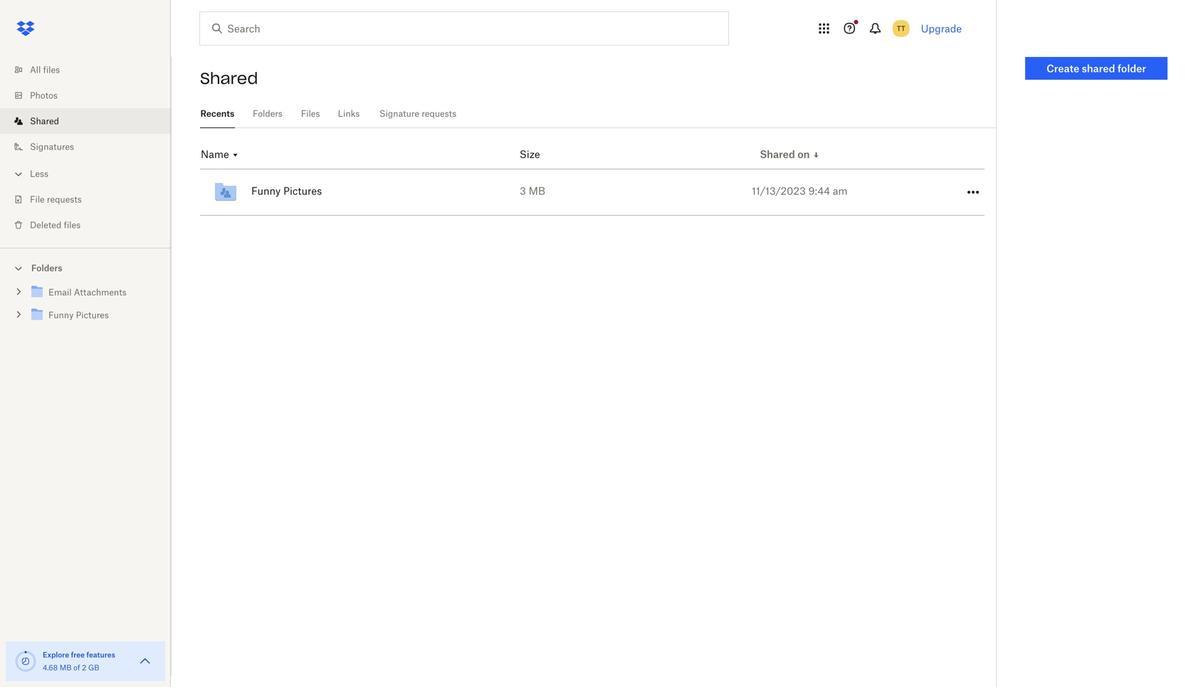 Task type: describe. For each thing, give the bounding box(es) containing it.
all files
[[30, 64, 60, 75]]

list containing all files
[[0, 48, 171, 248]]

3
[[520, 185, 526, 197]]

1 horizontal spatial funny pictures
[[251, 185, 322, 197]]

deleted files link
[[11, 212, 171, 238]]

shared on
[[760, 148, 810, 160]]

shared
[[1082, 62, 1116, 74]]

create
[[1047, 62, 1080, 74]]

funny pictures image
[[212, 178, 240, 207]]

recents link
[[200, 100, 235, 126]]

shared list item
[[0, 108, 171, 134]]

size
[[520, 148, 540, 160]]

9:44
[[809, 185, 830, 197]]

all
[[30, 64, 41, 75]]

email
[[48, 287, 72, 298]]

deleted
[[30, 220, 61, 230]]

explore
[[43, 651, 69, 660]]

template stateless image for shared on
[[812, 151, 821, 159]]

0 vertical spatial mb
[[529, 185, 546, 197]]

3 mb
[[520, 185, 546, 197]]

file
[[30, 194, 45, 205]]

name
[[201, 148, 229, 160]]

files link
[[301, 100, 321, 126]]

all files link
[[11, 57, 171, 83]]

signatures
[[30, 141, 74, 152]]

2
[[82, 664, 86, 672]]

template stateless image for name
[[231, 151, 240, 159]]

requests for signature requests
[[422, 108, 457, 119]]

shared inside list item
[[30, 116, 59, 126]]

gb
[[88, 664, 99, 672]]

files for deleted files
[[64, 220, 81, 230]]

recents
[[200, 108, 235, 119]]

shared on button
[[760, 148, 821, 162]]

deleted files
[[30, 220, 81, 230]]

less image
[[11, 167, 26, 181]]

less
[[30, 168, 48, 179]]

tt button
[[890, 17, 913, 40]]

folders button
[[0, 257, 171, 278]]

create shared folder
[[1047, 62, 1147, 74]]

features
[[86, 651, 115, 660]]

photos
[[30, 90, 58, 101]]

upgrade link
[[922, 22, 962, 35]]

shared link
[[11, 108, 171, 134]]

folders link
[[252, 100, 284, 126]]

file requests
[[30, 194, 82, 205]]

mb inside the explore free features 4.68 mb of 2 gb
[[60, 664, 72, 672]]

quota usage element
[[14, 650, 37, 673]]

tt
[[897, 24, 906, 33]]



Task type: locate. For each thing, give the bounding box(es) containing it.
folders
[[253, 108, 283, 119], [31, 263, 62, 274]]

2 template stateless image from the left
[[231, 151, 240, 159]]

folder
[[1118, 62, 1147, 74]]

4.68
[[43, 664, 58, 672]]

group containing email attachments
[[0, 278, 171, 337]]

funny
[[251, 185, 281, 197], [48, 310, 74, 321]]

shared left the "on"
[[760, 148, 796, 160]]

on
[[798, 148, 810, 160]]

11/13/2023
[[752, 185, 806, 197]]

mb
[[529, 185, 546, 197], [60, 664, 72, 672]]

template stateless image inside "name" popup button
[[231, 151, 240, 159]]

1 horizontal spatial funny
[[251, 185, 281, 197]]

name button
[[201, 148, 240, 162]]

folders inside tab list
[[253, 108, 283, 119]]

funny pictures right funny pictures
[[251, 185, 322, 197]]

template stateless image right the "on"
[[812, 151, 821, 159]]

1 vertical spatial funny
[[48, 310, 74, 321]]

explore free features 4.68 mb of 2 gb
[[43, 651, 115, 672]]

0 horizontal spatial mb
[[60, 664, 72, 672]]

requests inside signature requests link
[[422, 108, 457, 119]]

0 horizontal spatial folders
[[31, 263, 62, 274]]

funny down email on the top left of page
[[48, 310, 74, 321]]

1 vertical spatial funny pictures link
[[28, 306, 160, 325]]

of
[[73, 664, 80, 672]]

0 horizontal spatial template stateless image
[[231, 151, 240, 159]]

template stateless image
[[812, 151, 821, 159], [231, 151, 240, 159]]

funny right funny pictures
[[251, 185, 281, 197]]

0 horizontal spatial requests
[[47, 194, 82, 205]]

links link
[[338, 100, 360, 126]]

template stateless image right name
[[231, 151, 240, 159]]

tab list containing recents
[[200, 100, 997, 128]]

signature
[[380, 108, 420, 119]]

email attachments
[[48, 287, 127, 298]]

0 horizontal spatial funny pictures
[[48, 310, 109, 321]]

create shared folder button
[[1026, 57, 1168, 80]]

2 vertical spatial shared
[[760, 148, 796, 160]]

folders left files
[[253, 108, 283, 119]]

2 horizontal spatial shared
[[760, 148, 796, 160]]

0 horizontal spatial shared
[[30, 116, 59, 126]]

shared
[[200, 68, 258, 88], [30, 116, 59, 126], [760, 148, 796, 160]]

group
[[0, 278, 171, 337]]

requests for file requests
[[47, 194, 82, 205]]

folders up email on the top left of page
[[31, 263, 62, 274]]

1 vertical spatial requests
[[47, 194, 82, 205]]

shared up recents link on the top
[[200, 68, 258, 88]]

0 vertical spatial funny pictures link
[[212, 170, 556, 215]]

requests right signature
[[422, 108, 457, 119]]

tab list
[[200, 100, 997, 128]]

1 horizontal spatial folders
[[253, 108, 283, 119]]

list
[[0, 48, 171, 248]]

files
[[301, 108, 320, 119]]

0 vertical spatial folders
[[253, 108, 283, 119]]

1 horizontal spatial pictures
[[284, 185, 322, 197]]

1 vertical spatial folders
[[31, 263, 62, 274]]

template stateless image inside shared on dropdown button
[[812, 151, 821, 159]]

0 vertical spatial funny
[[251, 185, 281, 197]]

attachments
[[74, 287, 127, 298]]

Search in folder "Dropbox" text field
[[227, 21, 699, 36]]

signatures link
[[11, 134, 171, 160]]

1 horizontal spatial files
[[64, 220, 81, 230]]

files right deleted
[[64, 220, 81, 230]]

folders inside button
[[31, 263, 62, 274]]

1 horizontal spatial funny pictures link
[[212, 170, 556, 215]]

1 vertical spatial shared
[[30, 116, 59, 126]]

upgrade
[[922, 22, 962, 35]]

size button
[[520, 148, 540, 160]]

1 template stateless image from the left
[[812, 151, 821, 159]]

1 horizontal spatial shared
[[200, 68, 258, 88]]

0 vertical spatial funny pictures
[[251, 185, 322, 197]]

files
[[43, 64, 60, 75], [64, 220, 81, 230]]

0 horizontal spatial files
[[43, 64, 60, 75]]

mb left of
[[60, 664, 72, 672]]

1 horizontal spatial requests
[[422, 108, 457, 119]]

funny pictures down email attachments
[[48, 310, 109, 321]]

links
[[338, 108, 360, 119]]

signature requests link
[[378, 100, 459, 126]]

pictures
[[284, 185, 322, 197], [76, 310, 109, 321]]

am
[[833, 185, 848, 197]]

1 horizontal spatial mb
[[529, 185, 546, 197]]

requests
[[422, 108, 457, 119], [47, 194, 82, 205]]

1 horizontal spatial template stateless image
[[812, 151, 821, 159]]

0 horizontal spatial funny
[[48, 310, 74, 321]]

1 vertical spatial funny pictures
[[48, 310, 109, 321]]

funny pictures link
[[212, 170, 556, 215], [28, 306, 160, 325]]

shared down photos
[[30, 116, 59, 126]]

0 vertical spatial requests
[[422, 108, 457, 119]]

requests right file
[[47, 194, 82, 205]]

requests inside file requests 'link'
[[47, 194, 82, 205]]

1 vertical spatial mb
[[60, 664, 72, 672]]

shared inside dropdown button
[[760, 148, 796, 160]]

free
[[71, 651, 85, 660]]

0 horizontal spatial funny pictures link
[[28, 306, 160, 325]]

0 vertical spatial shared
[[200, 68, 258, 88]]

signature requests
[[380, 108, 457, 119]]

more actions image
[[965, 184, 982, 201]]

file requests link
[[11, 187, 171, 212]]

dropbox image
[[11, 14, 40, 43]]

files for all files
[[43, 64, 60, 75]]

funny pictures
[[251, 185, 322, 197], [48, 310, 109, 321]]

1 vertical spatial pictures
[[76, 310, 109, 321]]

11/13/2023 9:44 am
[[752, 185, 848, 197]]

files right all
[[43, 64, 60, 75]]

0 vertical spatial pictures
[[284, 185, 322, 197]]

photos link
[[11, 83, 171, 108]]

1 vertical spatial files
[[64, 220, 81, 230]]

email attachments link
[[28, 283, 160, 302]]

0 vertical spatial files
[[43, 64, 60, 75]]

0 horizontal spatial pictures
[[76, 310, 109, 321]]

mb right 3
[[529, 185, 546, 197]]



Task type: vqa. For each thing, say whether or not it's contained in the screenshot.
'sort' on the left of page
no



